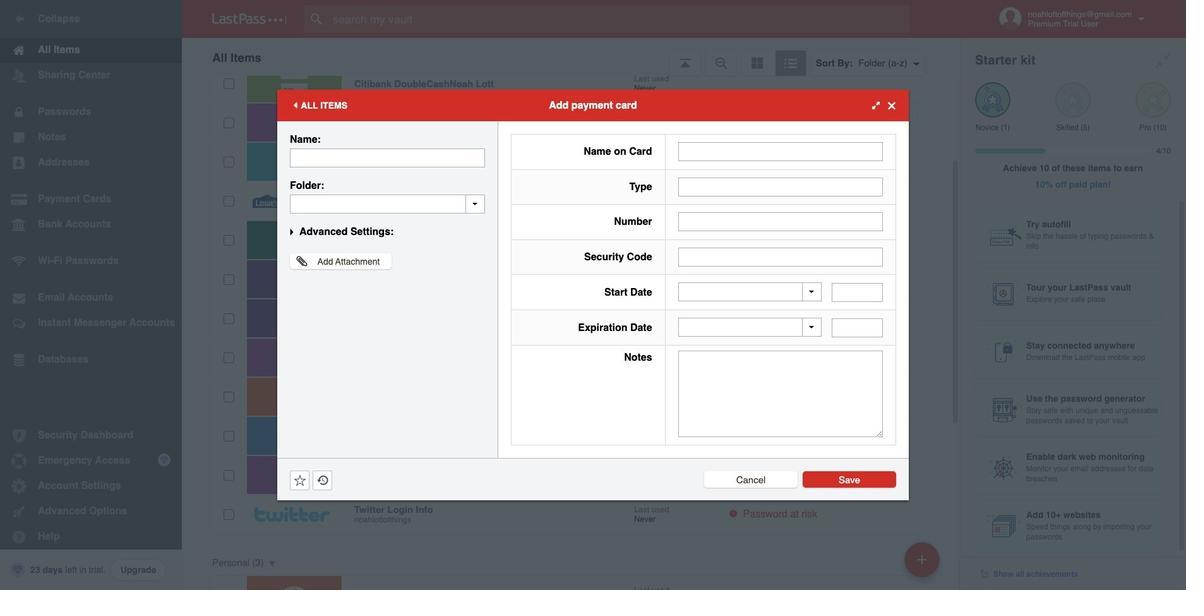 Task type: locate. For each thing, give the bounding box(es) containing it.
Search search field
[[305, 5, 934, 33]]

None text field
[[678, 177, 883, 196], [290, 195, 485, 214], [832, 283, 883, 302], [832, 318, 883, 337], [678, 351, 883, 437], [678, 177, 883, 196], [290, 195, 485, 214], [832, 283, 883, 302], [832, 318, 883, 337], [678, 351, 883, 437]]

vault options navigation
[[182, 38, 960, 76]]

dialog
[[277, 90, 909, 500]]

new item navigation
[[900, 538, 948, 590]]

main navigation navigation
[[0, 0, 182, 590]]

None text field
[[678, 142, 883, 161], [290, 148, 485, 167], [678, 212, 883, 231], [678, 247, 883, 266], [678, 142, 883, 161], [290, 148, 485, 167], [678, 212, 883, 231], [678, 247, 883, 266]]

lastpass image
[[212, 13, 287, 25]]



Task type: describe. For each thing, give the bounding box(es) containing it.
search my vault text field
[[305, 5, 934, 33]]

new item image
[[918, 555, 927, 564]]



